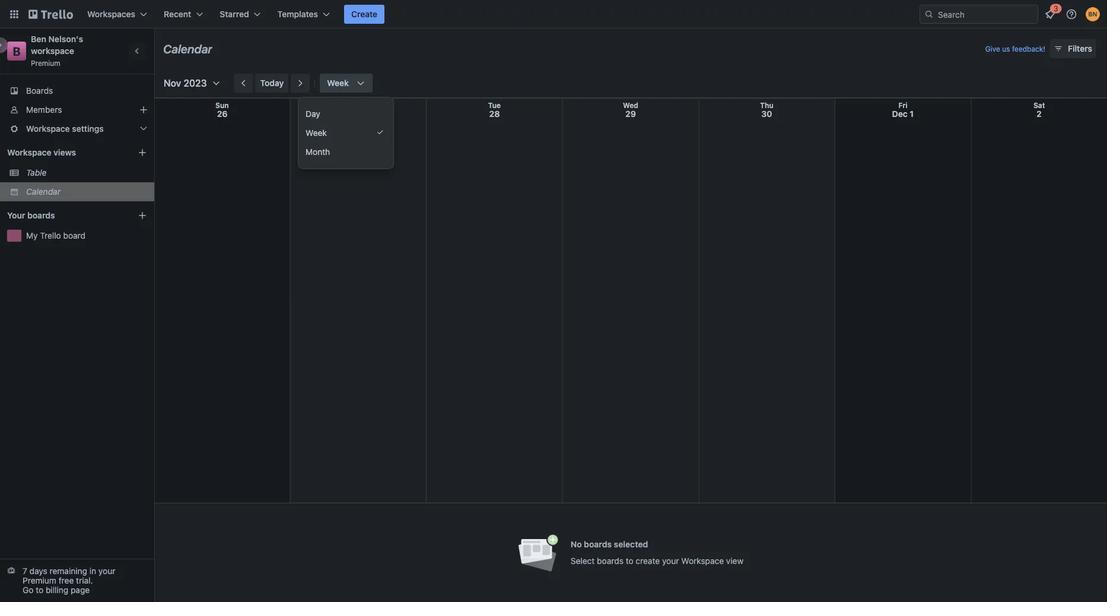 Task type: locate. For each thing, give the bounding box(es) containing it.
open information menu image
[[1066, 8, 1078, 20]]

give us feedback!
[[986, 45, 1046, 53]]

7 days remaining in your premium free trial. go to billing page
[[23, 566, 115, 595]]

add board image
[[138, 211, 147, 220]]

1 horizontal spatial calendar
[[163, 42, 213, 56]]

workspace navigation collapse icon image
[[129, 43, 146, 59]]

0 vertical spatial week
[[327, 78, 349, 88]]

week
[[327, 78, 349, 88], [306, 128, 327, 138]]

30
[[762, 109, 773, 119]]

no
[[571, 539, 582, 549]]

1 vertical spatial workspace
[[7, 148, 51, 157]]

trial.
[[76, 576, 93, 585]]

0 horizontal spatial week
[[306, 128, 327, 138]]

week up month
[[306, 128, 327, 138]]

feedback!
[[1013, 45, 1046, 53]]

calendar link
[[26, 186, 147, 198]]

boards down no boards selected
[[597, 556, 624, 566]]

create button
[[344, 5, 385, 24]]

give
[[986, 45, 1001, 53]]

go
[[23, 585, 34, 595]]

1 vertical spatial premium
[[23, 576, 56, 585]]

calendar down table
[[26, 187, 61, 197]]

1 vertical spatial to
[[36, 585, 43, 595]]

back to home image
[[28, 5, 73, 24]]

0 horizontal spatial your
[[99, 566, 115, 576]]

calendar
[[163, 42, 213, 56], [26, 187, 61, 197]]

1 horizontal spatial week
[[327, 78, 349, 88]]

26
[[217, 109, 228, 119]]

members
[[26, 105, 62, 115]]

trello
[[40, 231, 61, 240]]

b link
[[7, 42, 26, 61]]

primary element
[[0, 0, 1108, 28]]

1 vertical spatial week
[[306, 128, 327, 138]]

recent button
[[157, 5, 210, 24]]

create
[[351, 9, 378, 19]]

0 horizontal spatial to
[[36, 585, 43, 595]]

to
[[626, 556, 634, 566], [36, 585, 43, 595]]

your right 'in' on the left of page
[[99, 566, 115, 576]]

29
[[626, 109, 636, 119]]

week up day button
[[327, 78, 349, 88]]

workspace settings button
[[0, 119, 154, 138]]

1 horizontal spatial to
[[626, 556, 634, 566]]

tue
[[488, 101, 501, 110]]

today
[[260, 78, 284, 88]]

1 vertical spatial week button
[[299, 123, 394, 142]]

7
[[23, 566, 27, 576]]

page
[[71, 585, 90, 595]]

workspace for workspace settings
[[26, 124, 70, 134]]

table
[[26, 168, 47, 178]]

week button up day button
[[320, 74, 373, 93]]

my
[[26, 231, 38, 240]]

workspace left view on the right bottom of page
[[682, 556, 724, 566]]

2 vertical spatial boards
[[597, 556, 624, 566]]

Search field
[[934, 5, 1038, 23]]

filters
[[1069, 44, 1093, 53]]

month button
[[299, 142, 394, 161]]

0 vertical spatial workspace
[[26, 124, 70, 134]]

28
[[490, 109, 500, 119]]

calendar down recent dropdown button
[[163, 42, 213, 56]]

free
[[59, 576, 74, 585]]

boards right no
[[584, 539, 612, 549]]

nov
[[164, 77, 181, 89]]

1
[[910, 109, 914, 119]]

select
[[571, 556, 595, 566]]

ben
[[31, 34, 46, 44]]

your
[[663, 556, 679, 566], [99, 566, 115, 576]]

boards
[[27, 210, 55, 220], [584, 539, 612, 549], [597, 556, 624, 566]]

us
[[1003, 45, 1011, 53]]

workspace
[[26, 124, 70, 134], [7, 148, 51, 157], [682, 556, 724, 566]]

dec 1
[[893, 109, 914, 119]]

nelson's
[[48, 34, 83, 44]]

days
[[29, 566, 47, 576]]

ben nelson's workspace link
[[31, 34, 85, 56]]

0 vertical spatial calendar
[[163, 42, 213, 56]]

nov 2023
[[164, 77, 207, 89]]

your for in
[[99, 566, 115, 576]]

2 vertical spatial workspace
[[682, 556, 724, 566]]

your right "create"
[[663, 556, 679, 566]]

create
[[636, 556, 660, 566]]

to down selected
[[626, 556, 634, 566]]

0 horizontal spatial calendar
[[26, 187, 61, 197]]

week button
[[320, 74, 373, 93], [299, 123, 394, 142]]

workspace views
[[7, 148, 76, 157]]

1 vertical spatial boards
[[584, 539, 612, 549]]

b
[[13, 44, 21, 58]]

premium inside ben nelson's workspace premium
[[31, 59, 60, 67]]

fri
[[899, 101, 908, 110]]

premium
[[31, 59, 60, 67], [23, 576, 56, 585]]

recent
[[164, 9, 191, 19]]

0 vertical spatial boards
[[27, 210, 55, 220]]

1 vertical spatial calendar
[[26, 187, 61, 197]]

workspaces
[[87, 9, 135, 19]]

week button up month
[[299, 123, 394, 142]]

boards up my
[[27, 210, 55, 220]]

views
[[53, 148, 76, 157]]

workspace inside dropdown button
[[26, 124, 70, 134]]

my trello board
[[26, 231, 86, 240]]

your inside 7 days remaining in your premium free trial. go to billing page
[[99, 566, 115, 576]]

workspace down members
[[26, 124, 70, 134]]

workspace up table
[[7, 148, 51, 157]]

members link
[[0, 100, 154, 119]]

settings
[[72, 124, 104, 134]]

0 vertical spatial premium
[[31, 59, 60, 67]]

dec
[[893, 109, 908, 119]]

1 horizontal spatial your
[[663, 556, 679, 566]]

3 notifications image
[[1044, 7, 1058, 21]]

board
[[63, 231, 86, 240]]

to right go
[[36, 585, 43, 595]]

day button
[[299, 104, 394, 123]]

no boards selected
[[571, 539, 649, 549]]

select boards to create your workspace view
[[571, 556, 744, 566]]

your for create
[[663, 556, 679, 566]]

Calendar text field
[[163, 37, 213, 60]]

ben nelson's workspace premium
[[31, 34, 85, 67]]

to inside 7 days remaining in your premium free trial. go to billing page
[[36, 585, 43, 595]]



Task type: describe. For each thing, give the bounding box(es) containing it.
starred button
[[213, 5, 268, 24]]

selected
[[614, 539, 649, 549]]

templates button
[[271, 5, 337, 24]]

remaining
[[50, 566, 87, 576]]

workspace settings
[[26, 124, 104, 134]]

month
[[306, 147, 330, 157]]

calendar inside calendar link
[[26, 187, 61, 197]]

thu
[[761, 101, 774, 110]]

nov 2023 button
[[159, 74, 221, 93]]

in
[[90, 566, 96, 576]]

wed
[[623, 101, 639, 110]]

workspace for workspace views
[[7, 148, 51, 157]]

table link
[[26, 167, 147, 179]]

templates
[[278, 9, 318, 19]]

boards for your
[[27, 210, 55, 220]]

2
[[1037, 109, 1042, 119]]

filters button
[[1051, 39, 1097, 58]]

day
[[306, 109, 320, 119]]

give us feedback! link
[[986, 45, 1046, 53]]

boards
[[26, 86, 53, 96]]

starred
[[220, 9, 249, 19]]

your boards
[[7, 210, 55, 220]]

my trello board link
[[26, 230, 147, 242]]

no boards selected image
[[518, 534, 559, 572]]

premium inside 7 days remaining in your premium free trial. go to billing page
[[23, 576, 56, 585]]

billing
[[46, 585, 68, 595]]

today button
[[256, 74, 289, 93]]

view
[[727, 556, 744, 566]]

0 vertical spatial week button
[[320, 74, 373, 93]]

2023
[[184, 77, 207, 89]]

your
[[7, 210, 25, 220]]

workspaces button
[[80, 5, 154, 24]]

sat
[[1034, 101, 1046, 110]]

boards for select
[[597, 556, 624, 566]]

create a view image
[[138, 148, 147, 157]]

0 vertical spatial to
[[626, 556, 634, 566]]

ben nelson (bennelson96) image
[[1086, 7, 1101, 21]]

boards link
[[0, 81, 154, 100]]

search image
[[925, 9, 934, 19]]

your boards with 1 items element
[[7, 208, 120, 223]]

boards for no
[[584, 539, 612, 549]]

sun
[[216, 101, 229, 110]]

go to billing page link
[[23, 585, 90, 595]]

workspace
[[31, 46, 74, 56]]



Task type: vqa. For each thing, say whether or not it's contained in the screenshot.
create
yes



